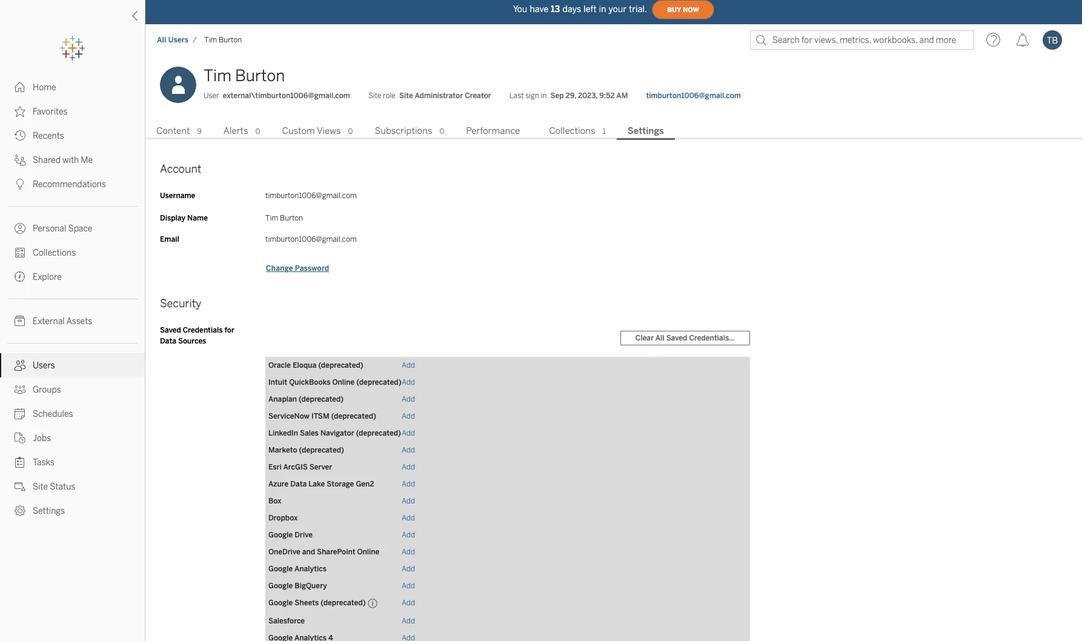Task type: vqa. For each thing, say whether or not it's contained in the screenshot.
Add associated with OneDrive and SharePoint Online
yes



Task type: locate. For each thing, give the bounding box(es) containing it.
add link
[[402, 365, 415, 373], [402, 382, 415, 390], [402, 399, 415, 407], [402, 416, 415, 424], [402, 433, 415, 441], [402, 450, 415, 458], [402, 467, 415, 475], [402, 484, 415, 492], [402, 501, 415, 509], [402, 518, 415, 526], [402, 535, 415, 543], [402, 552, 415, 560], [402, 569, 415, 577], [402, 586, 415, 594], [402, 603, 415, 611], [402, 621, 415, 629]]

8 add from the top
[[402, 484, 415, 492]]

1 horizontal spatial 0
[[348, 131, 353, 139]]

collections down "personal"
[[33, 248, 76, 258]]

site right role
[[400, 95, 413, 104]]

8 add link from the top
[[402, 484, 415, 492]]

1 horizontal spatial saved
[[667, 338, 688, 346]]

1 by text only_f5he34f image from the top
[[15, 106, 25, 117]]

for
[[225, 330, 235, 338]]

1 horizontal spatial collections
[[549, 129, 596, 140]]

users left /
[[168, 39, 189, 48]]

data left sources
[[160, 341, 176, 349]]

google down the dropbox
[[269, 535, 293, 543]]

6 add from the top
[[402, 450, 415, 458]]

0 horizontal spatial collections
[[33, 248, 76, 258]]

space
[[68, 224, 92, 234]]

12 add from the top
[[402, 552, 415, 560]]

1 by text only_f5he34f image from the top
[[15, 82, 25, 93]]

now
[[683, 9, 700, 17]]

by text only_f5he34f image for site status
[[15, 481, 25, 492]]

main navigation. press the up and down arrow keys to access links. element
[[0, 75, 145, 523]]

1 horizontal spatial all
[[656, 338, 665, 346]]

15 add from the top
[[402, 603, 415, 611]]

4 add link from the top
[[402, 416, 415, 424]]

3 google from the top
[[269, 586, 293, 594]]

0 for custom views
[[348, 131, 353, 139]]

by text only_f5he34f image inside shared with me link
[[15, 155, 25, 166]]

google down 'google analytics'
[[269, 586, 293, 594]]

site
[[369, 95, 382, 104], [400, 95, 413, 104], [33, 482, 48, 492]]

3 0 from the left
[[440, 131, 445, 139]]

password
[[295, 268, 329, 276]]

administrator
[[415, 95, 463, 104]]

tim burton
[[204, 39, 242, 48], [204, 70, 285, 89], [266, 217, 303, 226]]

left
[[584, 7, 597, 18]]

add for box
[[402, 501, 415, 509]]

onedrive
[[269, 552, 301, 560]]

name
[[187, 217, 208, 226]]

by text only_f5he34f image for personal space
[[15, 223, 25, 234]]

saved inside saved credentials for data sources
[[160, 330, 181, 338]]

3 by text only_f5he34f image from the top
[[15, 179, 25, 190]]

sheets
[[295, 603, 319, 611]]

by text only_f5he34f image
[[15, 82, 25, 93], [15, 155, 25, 166], [15, 179, 25, 190], [15, 223, 25, 234], [15, 316, 25, 327], [15, 360, 25, 371], [15, 384, 25, 395], [15, 457, 25, 468], [15, 481, 25, 492], [15, 506, 25, 517]]

saved inside "button"
[[667, 338, 688, 346]]

3 add link from the top
[[402, 399, 415, 407]]

3 by text only_f5he34f image from the top
[[15, 247, 25, 258]]

by text only_f5he34f image left explore
[[15, 272, 25, 283]]

by text only_f5he34f image left favorites
[[15, 106, 25, 117]]

add link for salesforce
[[402, 621, 415, 629]]

settings right 1
[[628, 129, 664, 140]]

lake
[[309, 484, 325, 492]]

online down oracle eloqua (deprecated)
[[333, 382, 355, 390]]

by text only_f5he34f image inside the recommendations link
[[15, 179, 25, 190]]

by text only_f5he34f image inside schedules link
[[15, 409, 25, 420]]

1 vertical spatial settings
[[33, 506, 65, 517]]

recommendations link
[[0, 172, 145, 196]]

15 add link from the top
[[402, 603, 415, 611]]

by text only_f5he34f image down site status link
[[15, 506, 25, 517]]

6 add link from the top
[[402, 450, 415, 458]]

0 horizontal spatial in
[[541, 95, 547, 104]]

0 vertical spatial tim burton
[[204, 39, 242, 48]]

0 horizontal spatial online
[[333, 382, 355, 390]]

gen2
[[356, 484, 374, 492]]

saved up sources
[[160, 330, 181, 338]]

tim right /
[[204, 39, 217, 48]]

5 add link from the top
[[402, 433, 415, 441]]

tim burton up change
[[266, 217, 303, 226]]

site left status
[[33, 482, 48, 492]]

user
[[204, 95, 219, 104]]

6 by text only_f5he34f image from the top
[[15, 433, 25, 444]]

saved
[[160, 330, 181, 338], [667, 338, 688, 346]]

users up groups
[[33, 361, 55, 371]]

1 0 from the left
[[256, 131, 260, 139]]

11 add from the top
[[402, 535, 415, 543]]

1 add link from the top
[[402, 365, 415, 373]]

groups
[[33, 385, 61, 395]]

by text only_f5he34f image left external
[[15, 316, 25, 327]]

by text only_f5he34f image inside recents link
[[15, 130, 25, 141]]

google up "salesforce"
[[269, 603, 293, 611]]

burton up user external\timburton1006@gmail.com
[[235, 70, 285, 89]]

2 0 from the left
[[348, 131, 353, 139]]

dropbox
[[269, 518, 298, 526]]

tim burton right /
[[204, 39, 242, 48]]

1 add from the top
[[402, 365, 415, 373]]

azure
[[269, 484, 289, 492]]

by text only_f5he34f image left tasks
[[15, 457, 25, 468]]

add link for anaplan (deprecated)
[[402, 399, 415, 407]]

10 add link from the top
[[402, 518, 415, 526]]

0 vertical spatial all
[[157, 39, 166, 48]]

12 add link from the top
[[402, 552, 415, 560]]

1 horizontal spatial site
[[369, 95, 382, 104]]

performance
[[466, 129, 520, 140]]

by text only_f5he34f image
[[15, 106, 25, 117], [15, 130, 25, 141], [15, 247, 25, 258], [15, 272, 25, 283], [15, 409, 25, 420], [15, 433, 25, 444]]

Search for views, metrics, workbooks, and more text field
[[751, 34, 975, 53]]

all users /
[[157, 39, 197, 48]]

data down "esri arcgis server"
[[291, 484, 307, 492]]

10 by text only_f5he34f image from the top
[[15, 506, 25, 517]]

by text only_f5he34f image up groups link
[[15, 360, 25, 371]]

schedules link
[[0, 402, 145, 426]]

by text only_f5he34f image inside personal space link
[[15, 223, 25, 234]]

1 horizontal spatial online
[[357, 552, 380, 560]]

security
[[160, 301, 202, 314]]

2 vertical spatial burton
[[280, 217, 303, 226]]

timburton1006@gmail.com
[[647, 95, 742, 104], [266, 195, 357, 204], [266, 239, 357, 247]]

tim burton element
[[201, 39, 246, 48]]

by text only_f5he34f image for recents
[[15, 130, 25, 141]]

by text only_f5he34f image inside jobs link
[[15, 433, 25, 444]]

add link for esri arcgis server
[[402, 467, 415, 475]]

by text only_f5he34f image left recents
[[15, 130, 25, 141]]

site status
[[33, 482, 75, 492]]

add for oracle eloqua (deprecated)
[[402, 365, 415, 373]]

1 vertical spatial timburton1006@gmail.com
[[266, 195, 357, 204]]

google down onedrive
[[269, 569, 293, 577]]

timburton1006@gmail.com for email
[[266, 239, 357, 247]]

0 vertical spatial timburton1006@gmail.com
[[647, 95, 742, 104]]

14 add from the top
[[402, 586, 415, 594]]

servicenow itsm (deprecated)
[[269, 416, 376, 424]]

in right left
[[599, 7, 607, 18]]

by text only_f5he34f image inside settings link
[[15, 506, 25, 517]]

tim up user at the left of the page
[[204, 70, 232, 89]]

all users link
[[156, 39, 189, 48]]

0 vertical spatial collections
[[549, 129, 596, 140]]

1 google from the top
[[269, 535, 293, 543]]

tasks link
[[0, 451, 145, 475]]

sub-spaces tab list
[[146, 128, 1083, 144]]

all right clear
[[656, 338, 665, 346]]

settings down site status at the left of the page
[[33, 506, 65, 517]]

and
[[302, 552, 315, 560]]

google bigquery
[[269, 586, 327, 594]]

tasks
[[33, 458, 55, 468]]

site inside site status link
[[33, 482, 48, 492]]

burton up change password link
[[280, 217, 303, 226]]

2 by text only_f5he34f image from the top
[[15, 130, 25, 141]]

add for google analytics
[[402, 569, 415, 577]]

2 add from the top
[[402, 382, 415, 390]]

assets
[[66, 317, 92, 327]]

by text only_f5he34f image left 'recommendations'
[[15, 179, 25, 190]]

3 add from the top
[[402, 399, 415, 407]]

by text only_f5he34f image left shared
[[15, 155, 25, 166]]

by text only_f5he34f image inside users link
[[15, 360, 25, 371]]

0 horizontal spatial 0
[[256, 131, 260, 139]]

google for google bigquery
[[269, 586, 293, 594]]

0 horizontal spatial settings
[[33, 506, 65, 517]]

2 vertical spatial timburton1006@gmail.com
[[266, 239, 357, 247]]

7 add link from the top
[[402, 467, 415, 475]]

by text only_f5he34f image left "personal"
[[15, 223, 25, 234]]

7 add from the top
[[402, 467, 415, 475]]

add
[[402, 365, 415, 373], [402, 382, 415, 390], [402, 399, 415, 407], [402, 416, 415, 424], [402, 433, 415, 441], [402, 450, 415, 458], [402, 467, 415, 475], [402, 484, 415, 492], [402, 501, 415, 509], [402, 518, 415, 526], [402, 535, 415, 543], [402, 552, 415, 560], [402, 569, 415, 577], [402, 586, 415, 594], [402, 603, 415, 611], [402, 621, 415, 629]]

11 add link from the top
[[402, 535, 415, 543]]

0 vertical spatial data
[[160, 341, 176, 349]]

by text only_f5he34f image left home
[[15, 82, 25, 93]]

site for site role site administrator creator
[[369, 95, 382, 104]]

by text only_f5he34f image for home
[[15, 82, 25, 93]]

by text only_f5he34f image inside explore link
[[15, 272, 25, 283]]

all inside clear all saved credentials… "button"
[[656, 338, 665, 346]]

settings inside sub-spaces tab list
[[628, 129, 664, 140]]

1 vertical spatial data
[[291, 484, 307, 492]]

by text only_f5he34f image inside site status link
[[15, 481, 25, 492]]

0 horizontal spatial users
[[33, 361, 55, 371]]

0 right alerts at left top
[[256, 131, 260, 139]]

with
[[63, 155, 79, 166]]

4 add from the top
[[402, 416, 415, 424]]

1 vertical spatial in
[[541, 95, 547, 104]]

add link for google bigquery
[[402, 586, 415, 594]]

5 by text only_f5he34f image from the top
[[15, 316, 25, 327]]

4 google from the top
[[269, 603, 293, 611]]

2 add link from the top
[[402, 382, 415, 390]]

tim up change
[[266, 217, 278, 226]]

linkedin
[[269, 433, 298, 441]]

add for google sheets (deprecated)
[[402, 603, 415, 611]]

change password link
[[266, 267, 330, 277]]

external assets link
[[0, 309, 145, 333]]

by text only_f5he34f image inside groups link
[[15, 384, 25, 395]]

0 down administrator
[[440, 131, 445, 139]]

navigator
[[321, 433, 355, 441]]

settings
[[628, 129, 664, 140], [33, 506, 65, 517]]

external assets
[[33, 317, 92, 327]]

by text only_f5he34f image inside collections link
[[15, 247, 25, 258]]

sales
[[300, 433, 319, 441]]

1 vertical spatial users
[[33, 361, 55, 371]]

16 add from the top
[[402, 621, 415, 629]]

timburton1006@gmail.com link
[[647, 94, 742, 105]]

29,
[[566, 95, 577, 104]]

add for azure data lake storage gen2
[[402, 484, 415, 492]]

9 add from the top
[[402, 501, 415, 509]]

saved credentials for data sources
[[160, 330, 235, 349]]

online right sharepoint
[[357, 552, 380, 560]]

by text only_f5he34f image for groups
[[15, 384, 25, 395]]

in right sign
[[541, 95, 547, 104]]

2 by text only_f5he34f image from the top
[[15, 155, 25, 166]]

analytics
[[295, 569, 327, 577]]

by text only_f5he34f image inside home link
[[15, 82, 25, 93]]

all left /
[[157, 39, 166, 48]]

google sheets (deprecated)
[[269, 603, 366, 611]]

add link for servicenow itsm (deprecated)
[[402, 416, 415, 424]]

0 vertical spatial users
[[168, 39, 189, 48]]

in
[[599, 7, 607, 18], [541, 95, 547, 104]]

add link for onedrive and sharepoint online
[[402, 552, 415, 560]]

by text only_f5he34f image up explore link
[[15, 247, 25, 258]]

add link for google analytics
[[402, 569, 415, 577]]

user external\timburton1006@gmail.com
[[204, 95, 350, 104]]

collections inside sub-spaces tab list
[[549, 129, 596, 140]]

marketo
[[269, 450, 297, 458]]

0 horizontal spatial saved
[[160, 330, 181, 338]]

last sign in sep 29, 2023, 9:52 am
[[510, 95, 628, 104]]

add link for dropbox
[[402, 518, 415, 526]]

credentials
[[183, 330, 223, 338]]

14 add link from the top
[[402, 586, 415, 594]]

by text only_f5he34f image left jobs
[[15, 433, 25, 444]]

0 horizontal spatial site
[[33, 482, 48, 492]]

saved right clear
[[667, 338, 688, 346]]

collections
[[549, 129, 596, 140], [33, 248, 76, 258]]

site left role
[[369, 95, 382, 104]]

4 by text only_f5he34f image from the top
[[15, 272, 25, 283]]

4 by text only_f5he34f image from the top
[[15, 223, 25, 234]]

0 vertical spatial in
[[599, 7, 607, 18]]

drive
[[295, 535, 313, 543]]

google for google analytics
[[269, 569, 293, 577]]

6 by text only_f5he34f image from the top
[[15, 360, 25, 371]]

5 by text only_f5he34f image from the top
[[15, 409, 25, 420]]

1 vertical spatial collections
[[33, 248, 76, 258]]

by text only_f5he34f image for settings
[[15, 506, 25, 517]]

itsm
[[312, 416, 330, 424]]

0 vertical spatial online
[[333, 382, 355, 390]]

1 horizontal spatial settings
[[628, 129, 664, 140]]

subscriptions
[[375, 129, 433, 140]]

your
[[609, 7, 627, 18]]

9 by text only_f5he34f image from the top
[[15, 481, 25, 492]]

0 right views
[[348, 131, 353, 139]]

by text only_f5he34f image inside the favorites link
[[15, 106, 25, 117]]

linkedin sales navigator (deprecated) add
[[269, 433, 415, 441]]

1 vertical spatial all
[[656, 338, 665, 346]]

collections left 1
[[549, 129, 596, 140]]

burton right /
[[219, 39, 242, 48]]

2 horizontal spatial 0
[[440, 131, 445, 139]]

13 add from the top
[[402, 569, 415, 577]]

tim burton up user external\timburton1006@gmail.com
[[204, 70, 285, 89]]

google for google sheets (deprecated)
[[269, 603, 293, 611]]

by text only_f5he34f image left site status at the left of the page
[[15, 481, 25, 492]]

2 google from the top
[[269, 569, 293, 577]]

2 vertical spatial tim burton
[[266, 217, 303, 226]]

me
[[81, 155, 93, 166]]

salesforce
[[269, 621, 305, 629]]

add for marketo (deprecated)
[[402, 450, 415, 458]]

storage
[[327, 484, 354, 492]]

content
[[156, 129, 190, 140]]

home link
[[0, 75, 145, 99]]

7 by text only_f5he34f image from the top
[[15, 384, 25, 395]]

16 add link from the top
[[402, 621, 415, 629]]

9 add link from the top
[[402, 501, 415, 509]]

13 add link from the top
[[402, 569, 415, 577]]

add link for marketo (deprecated)
[[402, 450, 415, 458]]

by text only_f5he34f image left groups
[[15, 384, 25, 395]]

8 by text only_f5he34f image from the top
[[15, 457, 25, 468]]

1 horizontal spatial in
[[599, 7, 607, 18]]

by text only_f5he34f image for users
[[15, 360, 25, 371]]

add link for linkedin sales navigator (deprecated)
[[402, 433, 415, 441]]

10 add from the top
[[402, 518, 415, 526]]

by text only_f5he34f image inside tasks "link"
[[15, 457, 25, 468]]

box
[[269, 501, 282, 509]]

by text only_f5he34f image inside the "external assets" link
[[15, 316, 25, 327]]

by text only_f5he34f image left 'schedules'
[[15, 409, 25, 420]]

0 vertical spatial settings
[[628, 129, 664, 140]]

by text only_f5he34f image for collections
[[15, 247, 25, 258]]

clear all saved credentials…
[[636, 338, 736, 346]]

0 horizontal spatial data
[[160, 341, 176, 349]]

oracle
[[269, 365, 291, 373]]

0 vertical spatial burton
[[219, 39, 242, 48]]



Task type: describe. For each thing, give the bounding box(es) containing it.
favorites
[[33, 107, 68, 117]]

home
[[33, 82, 56, 93]]

settings inside settings link
[[33, 506, 65, 517]]

explore
[[33, 272, 62, 283]]

sep
[[551, 95, 564, 104]]

onedrive and sharepoint online
[[269, 552, 380, 560]]

account
[[160, 166, 202, 179]]

2 vertical spatial tim
[[266, 217, 278, 226]]

recommendations
[[33, 179, 106, 190]]

am
[[617, 95, 628, 104]]

users inside main navigation. press the up and down arrow keys to access links. "element"
[[33, 361, 55, 371]]

marketo (deprecated)
[[269, 450, 344, 458]]

recents link
[[0, 124, 145, 148]]

by text only_f5he34f image for favorites
[[15, 106, 25, 117]]

1 vertical spatial tim burton
[[204, 70, 285, 89]]

favorites link
[[0, 99, 145, 124]]

add for salesforce
[[402, 621, 415, 629]]

google drive
[[269, 535, 313, 543]]

/
[[193, 39, 197, 48]]

add link for google drive
[[402, 535, 415, 543]]

2023,
[[578, 95, 598, 104]]

sources
[[178, 341, 206, 349]]

groups link
[[0, 378, 145, 402]]

add link for box
[[402, 501, 415, 509]]

site for site status
[[33, 482, 48, 492]]

add for anaplan (deprecated)
[[402, 399, 415, 407]]

data inside saved credentials for data sources
[[160, 341, 176, 349]]

last
[[510, 95, 524, 104]]

by text only_f5he34f image for shared with me
[[15, 155, 25, 166]]

collections inside main navigation. press the up and down arrow keys to access links. "element"
[[33, 248, 76, 258]]

alerts
[[224, 129, 248, 140]]

1 horizontal spatial users
[[168, 39, 189, 48]]

azure data lake storage gen2
[[269, 484, 374, 492]]

add for servicenow itsm (deprecated)
[[402, 416, 415, 424]]

0 for subscriptions
[[440, 131, 445, 139]]

by text only_f5he34f image for recommendations
[[15, 179, 25, 190]]

recents
[[33, 131, 64, 141]]

anaplan (deprecated)
[[269, 399, 344, 407]]

9:52
[[600, 95, 615, 104]]

display name
[[160, 217, 208, 226]]

1 vertical spatial burton
[[235, 70, 285, 89]]

personal space link
[[0, 216, 145, 241]]

by text only_f5he34f image for schedules
[[15, 409, 25, 420]]

1 horizontal spatial data
[[291, 484, 307, 492]]

servicenow
[[269, 416, 310, 424]]

tim burton main content
[[146, 59, 1083, 642]]

google for google drive
[[269, 535, 293, 543]]

add link for google sheets (deprecated)
[[402, 603, 415, 611]]

role
[[383, 95, 396, 104]]

13
[[551, 7, 561, 18]]

custom
[[282, 129, 315, 140]]

schedules
[[33, 409, 73, 420]]

quickbooks
[[289, 382, 331, 390]]

intuit
[[269, 382, 287, 390]]

personal
[[33, 224, 66, 234]]

jobs link
[[0, 426, 145, 451]]

personal space
[[33, 224, 92, 234]]

have
[[530, 7, 549, 18]]

9
[[197, 131, 202, 139]]

add for esri arcgis server
[[402, 467, 415, 475]]

you have 13 days left in your trial.
[[514, 7, 648, 18]]

anaplan
[[269, 399, 297, 407]]

timburton1006@gmail.com for username
[[266, 195, 357, 204]]

in inside "tim burton" main content
[[541, 95, 547, 104]]

add for google drive
[[402, 535, 415, 543]]

status
[[50, 482, 75, 492]]

0 for alerts
[[256, 131, 260, 139]]

by text only_f5he34f image for explore
[[15, 272, 25, 283]]

external\timburton1006@gmail.com
[[223, 95, 350, 104]]

1 vertical spatial online
[[357, 552, 380, 560]]

server
[[310, 467, 332, 475]]

you
[[514, 7, 528, 18]]

google analytics
[[269, 569, 327, 577]]

by text only_f5he34f image for jobs
[[15, 433, 25, 444]]

views
[[317, 129, 341, 140]]

add link for intuit quickbooks online (deprecated)
[[402, 382, 415, 390]]

buy now button
[[653, 4, 715, 23]]

shared with me link
[[0, 148, 145, 172]]

0 horizontal spatial all
[[157, 39, 166, 48]]

days
[[563, 7, 582, 18]]

shared
[[33, 155, 61, 166]]

settings link
[[0, 499, 145, 523]]

esri
[[269, 467, 282, 475]]

by text only_f5he34f image for external assets
[[15, 316, 25, 327]]

navigation panel element
[[0, 36, 145, 523]]

by text only_f5he34f image for tasks
[[15, 457, 25, 468]]

sharepoint
[[317, 552, 356, 560]]

add link for oracle eloqua (deprecated)
[[402, 365, 415, 373]]

oracle eloqua (deprecated)
[[269, 365, 364, 373]]

2 horizontal spatial site
[[400, 95, 413, 104]]

add for dropbox
[[402, 518, 415, 526]]

custom views
[[282, 129, 341, 140]]

explore link
[[0, 265, 145, 289]]

email
[[160, 239, 179, 247]]

buy now
[[668, 9, 700, 17]]

intuit quickbooks online (deprecated) add
[[269, 382, 415, 390]]

1 vertical spatial tim
[[204, 70, 232, 89]]

change password
[[266, 268, 329, 276]]

site status link
[[0, 475, 145, 499]]

clear all saved credentials… button
[[621, 334, 751, 349]]

eloqua
[[293, 365, 317, 373]]

site role site administrator creator
[[369, 95, 492, 104]]

1
[[603, 131, 606, 139]]

0 vertical spatial tim
[[204, 39, 217, 48]]

add for onedrive and sharepoint online
[[402, 552, 415, 560]]

add link for azure data lake storage gen2
[[402, 484, 415, 492]]

clear
[[636, 338, 654, 346]]

collections link
[[0, 241, 145, 265]]

5 add from the top
[[402, 433, 415, 441]]

jobs
[[33, 434, 51, 444]]

add for google bigquery
[[402, 586, 415, 594]]



